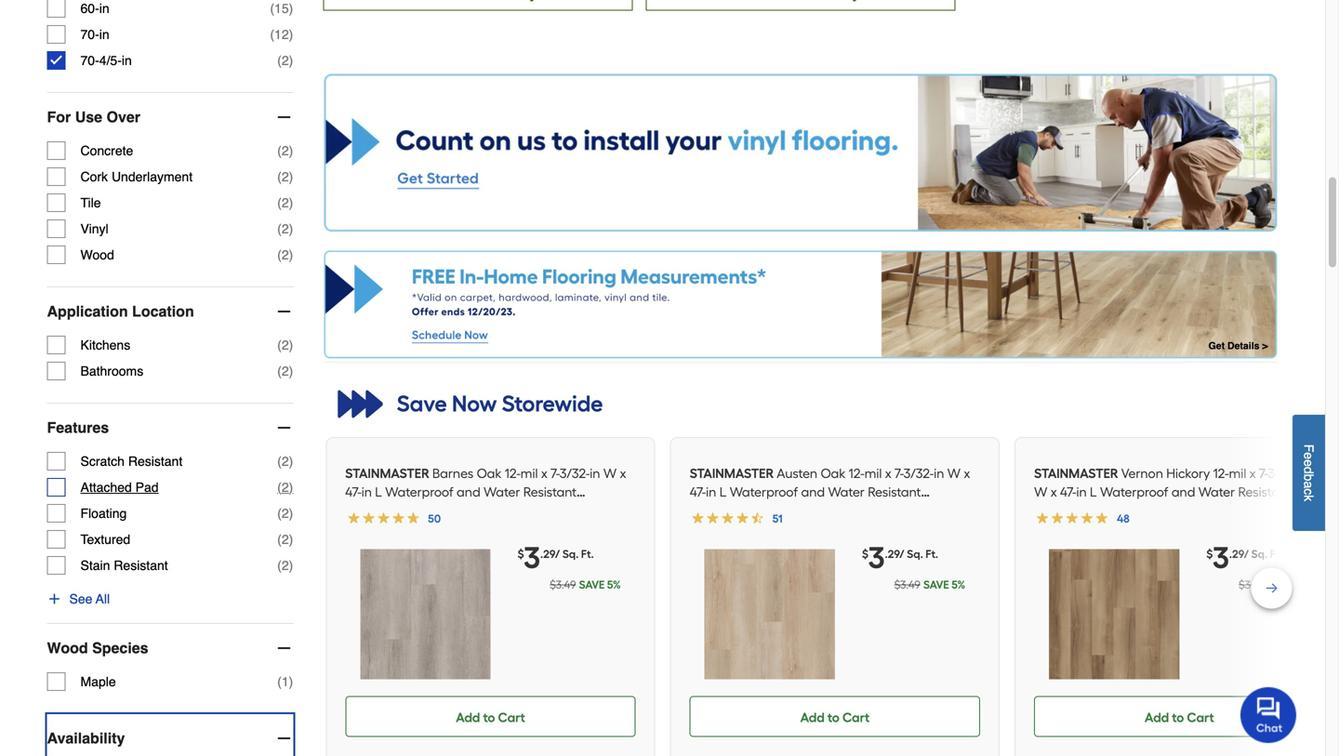 Task type: vqa. For each thing, say whether or not it's contained in the screenshot.
the left Flooring
yes



Task type: describe. For each thing, give the bounding box(es) containing it.
7- for barnes oak 12-mil x 7-3/32-in w x 47-in l waterproof and water resistant interlocking luxury vinyl plank flooring (17.33-sq ft/ carton)
[[551, 465, 560, 481]]

) for textured
[[289, 532, 293, 547]]

) for concrete
[[289, 143, 293, 158]]

3 ft. from the left
[[1270, 547, 1283, 561]]

( 2 ) for attached pad
[[277, 480, 293, 495]]

ft/ for austen oak 12-mil x 7-3/32-in w x 47-in l waterproof and water resistant interlocking luxury vinyl plank flooring (17.33-sq ft/ carton)
[[690, 521, 704, 537]]

f
[[1301, 444, 1316, 452]]

( for vinyl
[[277, 221, 282, 236]]

features
[[47, 419, 109, 436]]

see all
[[69, 591, 110, 606]]

3 $ 3 .29/ sq. ft. from the left
[[1206, 540, 1283, 576]]

( for 70-4/5-in
[[277, 53, 282, 68]]

l for austen oak 12-mil x 7-3/32-in w x 47-in l waterproof and water resistant interlocking luxury vinyl plank flooring (17.33-sq ft/ carton)
[[719, 484, 727, 500]]

plank for austen
[[834, 503, 867, 518]]

( 2 ) for vinyl
[[277, 221, 293, 236]]

) for 70-in
[[289, 27, 293, 42]]

.29/ for austen oak 12-mil x 7-3/32-in w x 47-in l waterproof and water resistant interlocking luxury vinyl plank flooring (17.33-sq ft/ carton)
[[885, 547, 904, 561]]

cork
[[80, 169, 108, 184]]

l for barnes oak 12-mil x 7-3/32-in w x 47-in l waterproof and water resistant interlocking luxury vinyl plank flooring (17.33-sq ft/ carton)
[[375, 484, 382, 500]]

tile
[[80, 195, 101, 210]]

( 2 ) for concrete
[[277, 143, 293, 158]]

) for tile
[[289, 195, 293, 210]]

water for barnes
[[484, 484, 520, 500]]

to for austen oak 12-mil x 7-3/32-in w x 47-in l waterproof and water resistant interlocking luxury vinyl plank flooring (17.33-sq ft/ carton)
[[827, 710, 840, 725]]

2 x from the left
[[620, 465, 626, 481]]

2 for concrete
[[282, 143, 289, 158]]

( 12 )
[[270, 27, 293, 42]]

plank for barnes
[[490, 503, 522, 518]]

add to cart for barnes oak 12-mil x 7-3/32-in w x 47-in l waterproof and water resistant interlocking luxury vinyl plank flooring (17.33-sq ft/ carton)
[[456, 710, 525, 725]]

3 $3.49 from the left
[[1239, 578, 1265, 591]]

b
[[1301, 474, 1316, 481]]

60-
[[80, 1, 99, 16]]

70-in
[[80, 27, 109, 42]]

2 for attached pad
[[282, 480, 289, 495]]

bathrooms
[[80, 364, 143, 379]]

3/32- for austen oak 12-mil x 7-3/32-in w x 47-in l waterproof and water resistant interlocking luxury vinyl plank flooring (17.33-sq ft/ carton)
[[904, 465, 934, 481]]

2 e from the top
[[1301, 459, 1316, 467]]

k
[[1301, 495, 1316, 501]]

and for barnes
[[457, 484, 480, 500]]

now
[[452, 390, 497, 417]]

0 horizontal spatial vinyl
[[80, 221, 108, 236]]

for use over button
[[47, 93, 293, 141]]

stain resistant
[[80, 558, 168, 573]]

wood for wood
[[80, 247, 114, 262]]

attached
[[80, 480, 132, 495]]

( 2 ) for cork underlayment
[[277, 169, 293, 184]]

3 add to cart link from the left
[[1034, 696, 1325, 737]]

3 cart from the left
[[1187, 710, 1214, 725]]

$3.49 save 5% for barnes oak 12-mil x 7-3/32-in w x 47-in l waterproof and water resistant interlocking luxury vinyl plank flooring (17.33-sq ft/ carton)
[[550, 578, 621, 591]]

( for kitchens
[[277, 338, 282, 353]]

70-4/5-in
[[80, 53, 132, 68]]

12
[[274, 27, 289, 42]]

advertisement region
[[324, 250, 1277, 362]]

waterproof for austen
[[730, 484, 798, 500]]

application
[[47, 303, 128, 320]]

3 .29/ from the left
[[1229, 547, 1249, 561]]

3 for barnes oak 12-mil x 7-3/32-in w x 47-in l waterproof and water resistant interlocking luxury vinyl plank flooring (17.33-sq ft/ carton)
[[524, 540, 540, 576]]

47- for austen oak 12-mil x 7-3/32-in w x 47-in l waterproof and water resistant interlocking luxury vinyl plank flooring (17.33-sq ft/ carton)
[[690, 484, 706, 500]]

all
[[96, 591, 110, 606]]

see all button
[[47, 590, 110, 608]]

austen
[[777, 465, 817, 481]]

( for floating
[[277, 506, 282, 521]]

stainmaster inside 'link'
[[1034, 465, 1118, 481]]

count on us to install your vinyl flooring. get started. image
[[324, 74, 1277, 232]]

save for barnes oak 12-mil x 7-3/32-in w x 47-in l waterproof and water resistant interlocking luxury vinyl plank flooring (17.33-sq ft/ carton)
[[579, 578, 605, 591]]

) for vinyl
[[289, 221, 293, 236]]

1
[[282, 674, 289, 689]]

stainmaster link
[[1034, 465, 1313, 537]]

3 $ from the left
[[1206, 547, 1213, 561]]

( 2 ) for textured
[[277, 532, 293, 547]]

( for bathrooms
[[277, 364, 282, 379]]

minus image for features
[[275, 419, 293, 437]]

scratch resistant
[[80, 454, 182, 469]]

w for austen oak 12-mil x 7-3/32-in w x 47-in l waterproof and water resistant interlocking luxury vinyl plank flooring (17.33-sq ft/ carton)
[[947, 465, 961, 481]]

( 2 ) for floating
[[277, 506, 293, 521]]

wood species
[[47, 639, 148, 657]]

mil for barnes
[[521, 465, 538, 481]]

plp seasonal recs heading
[[324, 385, 1277, 423]]

sq. for austen oak 12-mil x 7-3/32-in w x 47-in l waterproof and water resistant interlocking luxury vinyl plank flooring (17.33-sq ft/ carton)
[[907, 547, 923, 561]]

features button
[[47, 404, 293, 452]]

) for kitchens
[[289, 338, 293, 353]]

stainmaster vernon hickory 12-mil x 7-3/32-in w x 47-in l waterproof and water resistant interlocking luxury vinyl plank flooring (17.33-sq ft/ carton) image
[[1049, 549, 1179, 679]]

save for austen oak 12-mil x 7-3/32-in w x 47-in l waterproof and water resistant interlocking luxury vinyl plank flooring (17.33-sq ft/ carton)
[[923, 578, 949, 591]]

luxury for austen
[[761, 503, 801, 518]]

austen oak 12-mil x 7-3/32-in w x 47-in l waterproof and water resistant interlocking luxury vinyl plank flooring (17.33-sq ft/ carton)
[[690, 465, 970, 537]]

) for scratch resistant
[[289, 454, 293, 469]]

( for 70-in
[[270, 27, 274, 42]]

vinyl for barnes oak 12-mil x 7-3/32-in w x 47-in l waterproof and water resistant interlocking luxury vinyl plank flooring (17.33-sq ft/ carton)
[[459, 503, 486, 518]]

ft/ for barnes oak 12-mil x 7-3/32-in w x 47-in l waterproof and water resistant interlocking luxury vinyl plank flooring (17.33-sq ft/ carton)
[[345, 521, 360, 537]]

minus image for application location
[[275, 302, 293, 321]]

save now storewide
[[397, 390, 603, 417]]

interlocking for barnes oak 12-mil x 7-3/32-in w x 47-in l waterproof and water resistant interlocking luxury vinyl plank flooring (17.33-sq ft/ carton)
[[345, 503, 414, 518]]

floating
[[80, 506, 127, 521]]

3 3 from the left
[[1213, 540, 1229, 576]]

oak for barnes
[[477, 465, 502, 481]]

kitchens
[[80, 338, 130, 353]]

$ for barnes
[[518, 547, 524, 561]]

3 $3.49 save 5% from the left
[[1239, 578, 1310, 591]]

2 for kitchens
[[282, 338, 289, 353]]

3 to from the left
[[1172, 710, 1184, 725]]

2 for bathrooms
[[282, 364, 289, 379]]

ft. for austen oak 12-mil x 7-3/32-in w x 47-in l waterproof and water resistant interlocking luxury vinyl plank flooring (17.33-sq ft/ carton)
[[926, 547, 938, 561]]

cart for barnes oak 12-mil x 7-3/32-in w x 47-in l waterproof and water resistant interlocking luxury vinyl plank flooring (17.33-sq ft/ carton)
[[498, 710, 525, 725]]

3/32- for barnes oak 12-mil x 7-3/32-in w x 47-in l waterproof and water resistant interlocking luxury vinyl plank flooring (17.33-sq ft/ carton)
[[560, 465, 590, 481]]

stainmaster for barnes oak 12-mil x 7-3/32-in w x 47-in l waterproof and water resistant interlocking luxury vinyl plank flooring (17.33-sq ft/ carton)
[[345, 465, 429, 481]]

) for wood
[[289, 247, 293, 262]]

3 add to cart from the left
[[1145, 710, 1214, 725]]

minus image for availability
[[275, 729, 293, 748]]

save
[[397, 390, 447, 417]]

( 2 ) for 70-4/5-in
[[277, 53, 293, 68]]

3 save from the left
[[1268, 578, 1294, 591]]

resistant inside austen oak 12-mil x 7-3/32-in w x 47-in l waterproof and water resistant interlocking luxury vinyl plank flooring (17.33-sq ft/ carton)
[[868, 484, 921, 500]]

3 5% from the left
[[1296, 578, 1310, 591]]

chat invite button image
[[1240, 686, 1297, 743]]

w for barnes oak 12-mil x 7-3/32-in w x 47-in l waterproof and water resistant interlocking luxury vinyl plank flooring (17.33-sq ft/ carton)
[[603, 465, 617, 481]]

concrete
[[80, 143, 133, 158]]

sq for barnes oak 12-mil x 7-3/32-in w x 47-in l waterproof and water resistant interlocking luxury vinyl plank flooring (17.33-sq ft/ carton)
[[610, 503, 624, 518]]

barnes oak 12-mil x 7-3/32-in w x 47-in l waterproof and water resistant interlocking luxury vinyl plank flooring (17.33-sq ft/ carton)
[[345, 465, 626, 537]]

flooring for austen
[[870, 503, 917, 518]]

stain
[[80, 558, 110, 573]]

( for wood
[[277, 247, 282, 262]]

) for maple
[[289, 674, 293, 689]]



Task type: locate. For each thing, give the bounding box(es) containing it.
13 2 from the top
[[282, 558, 289, 573]]

save
[[579, 578, 605, 591], [923, 578, 949, 591], [1268, 578, 1294, 591]]

minus image
[[275, 419, 293, 437], [275, 729, 293, 748]]

w inside austen oak 12-mil x 7-3/32-in w x 47-in l waterproof and water resistant interlocking luxury vinyl plank flooring (17.33-sq ft/ carton)
[[947, 465, 961, 481]]

1 horizontal spatial sq.
[[907, 547, 923, 561]]

2 carton) from the left
[[707, 521, 753, 537]]

1 horizontal spatial (17.33-
[[920, 503, 955, 518]]

15
[[274, 1, 289, 16]]

interlocking inside austen oak 12-mil x 7-3/32-in w x 47-in l waterproof and water resistant interlocking luxury vinyl plank flooring (17.33-sq ft/ carton)
[[690, 503, 758, 518]]

2 for floating
[[282, 506, 289, 521]]

0 horizontal spatial 12-
[[505, 465, 521, 481]]

12- for barnes
[[505, 465, 521, 481]]

$ for austen
[[862, 547, 869, 561]]

application location
[[47, 303, 194, 320]]

vinyl inside barnes oak 12-mil x 7-3/32-in w x 47-in l waterproof and water resistant interlocking luxury vinyl plank flooring (17.33-sq ft/ carton)
[[459, 503, 486, 518]]

waterproof down barnes
[[385, 484, 453, 500]]

2 $ from the left
[[862, 547, 869, 561]]

1 horizontal spatial stainmaster
[[690, 465, 774, 481]]

1 ) from the top
[[289, 1, 293, 16]]

interlocking for austen oak 12-mil x 7-3/32-in w x 47-in l waterproof and water resistant interlocking luxury vinyl plank flooring (17.33-sq ft/ carton)
[[690, 503, 758, 518]]

in
[[99, 1, 109, 16], [99, 27, 109, 42], [122, 53, 132, 68], [590, 465, 600, 481], [934, 465, 944, 481], [361, 484, 372, 500], [706, 484, 716, 500]]

6 2 from the top
[[282, 247, 289, 262]]

1 add to cart link from the left
[[345, 696, 636, 737]]

0 horizontal spatial ft.
[[581, 547, 594, 561]]

wood for wood species
[[47, 639, 88, 657]]

( for cork underlayment
[[277, 169, 282, 184]]

3 sq. from the left
[[1251, 547, 1268, 561]]

4 ) from the top
[[289, 143, 293, 158]]

47- inside austen oak 12-mil x 7-3/32-in w x 47-in l waterproof and water resistant interlocking luxury vinyl plank flooring (17.33-sq ft/ carton)
[[690, 484, 706, 500]]

water
[[484, 484, 520, 500], [828, 484, 865, 500]]

f e e d b a c k button
[[1293, 415, 1325, 531]]

2 horizontal spatial ft.
[[1270, 547, 1283, 561]]

(17.33- for barnes oak 12-mil x 7-3/32-in w x 47-in l waterproof and water resistant interlocking luxury vinyl plank flooring (17.33-sq ft/ carton)
[[576, 503, 610, 518]]

wood species button
[[47, 624, 293, 672]]

for use over
[[47, 108, 140, 126]]

7 ) from the top
[[289, 221, 293, 236]]

12 2 from the top
[[282, 532, 289, 547]]

flooring for barnes
[[525, 503, 573, 518]]

2 horizontal spatial add
[[1145, 710, 1169, 725]]

9 ) from the top
[[289, 338, 293, 353]]

l inside barnes oak 12-mil x 7-3/32-in w x 47-in l waterproof and water resistant interlocking luxury vinyl plank flooring (17.33-sq ft/ carton)
[[375, 484, 382, 500]]

water inside austen oak 12-mil x 7-3/32-in w x 47-in l waterproof and water resistant interlocking luxury vinyl plank flooring (17.33-sq ft/ carton)
[[828, 484, 865, 500]]

$3.49 for austen oak 12-mil x 7-3/32-in w x 47-in l waterproof and water resistant interlocking luxury vinyl plank flooring (17.33-sq ft/ carton)
[[894, 578, 920, 591]]

1 e from the top
[[1301, 452, 1316, 459]]

storewide
[[502, 390, 603, 417]]

12- inside austen oak 12-mil x 7-3/32-in w x 47-in l waterproof and water resistant interlocking luxury vinyl plank flooring (17.33-sq ft/ carton)
[[849, 465, 865, 481]]

waterproof for barnes
[[385, 484, 453, 500]]

availability
[[47, 730, 125, 747]]

1 water from the left
[[484, 484, 520, 500]]

1 horizontal spatial ft/
[[690, 521, 704, 537]]

1 plank from the left
[[490, 503, 522, 518]]

resistant inside barnes oak 12-mil x 7-3/32-in w x 47-in l waterproof and water resistant interlocking luxury vinyl plank flooring (17.33-sq ft/ carton)
[[523, 484, 577, 500]]

0 horizontal spatial luxury
[[417, 503, 456, 518]]

3 down 'stainmaster' 'link'
[[1213, 540, 1229, 576]]

and down barnes
[[457, 484, 480, 500]]

to
[[483, 710, 495, 725], [827, 710, 840, 725], [1172, 710, 1184, 725]]

2 vertical spatial minus image
[[275, 639, 293, 658]]

2 5% from the left
[[952, 578, 965, 591]]

7- inside austen oak 12-mil x 7-3/32-in w x 47-in l waterproof and water resistant interlocking luxury vinyl plank flooring (17.33-sq ft/ carton)
[[895, 465, 904, 481]]

1 horizontal spatial 5%
[[952, 578, 965, 591]]

1 ft. from the left
[[581, 547, 594, 561]]

1 stainmaster from the left
[[345, 465, 429, 481]]

waterproof
[[385, 484, 453, 500], [730, 484, 798, 500]]

2 2 from the top
[[282, 143, 289, 158]]

2 add from the left
[[800, 710, 825, 725]]

0 horizontal spatial 7-
[[551, 465, 560, 481]]

minus image inside 'availability' button
[[275, 729, 293, 748]]

attached pad
[[80, 480, 159, 495]]

2 horizontal spatial 5%
[[1296, 578, 1310, 591]]

1 horizontal spatial 47-
[[690, 484, 706, 500]]

0 horizontal spatial water
[[484, 484, 520, 500]]

0 horizontal spatial sq.
[[562, 547, 579, 561]]

stainmaster barnes oak 12-mil x 7-3/32-in w x 47-in l waterproof and water resistant interlocking luxury vinyl plank flooring (17.33-sq ft/ carton) image
[[360, 549, 491, 679]]

2 horizontal spatial $3.49 save 5%
[[1239, 578, 1310, 591]]

1 horizontal spatial oak
[[821, 465, 846, 481]]

1 x from the left
[[541, 465, 548, 481]]

wood up maple
[[47, 639, 88, 657]]

e up b
[[1301, 459, 1316, 467]]

2 horizontal spatial sq.
[[1251, 547, 1268, 561]]

2 for 70-4/5-in
[[282, 53, 289, 68]]

over
[[106, 108, 140, 126]]

( 2 ) for kitchens
[[277, 338, 293, 353]]

1 and from the left
[[457, 484, 480, 500]]

2 interlocking from the left
[[690, 503, 758, 518]]

$ 3 .29/ sq. ft. down austen oak 12-mil x 7-3/32-in w x 47-in l waterproof and water resistant interlocking luxury vinyl plank flooring (17.33-sq ft/ carton)
[[862, 540, 938, 576]]

0 horizontal spatial save
[[579, 578, 605, 591]]

(17.33- inside austen oak 12-mil x 7-3/32-in w x 47-in l waterproof and water resistant interlocking luxury vinyl plank flooring (17.33-sq ft/ carton)
[[920, 503, 955, 518]]

( for tile
[[277, 195, 282, 210]]

7- for austen oak 12-mil x 7-3/32-in w x 47-in l waterproof and water resistant interlocking luxury vinyl plank flooring (17.33-sq ft/ carton)
[[895, 465, 904, 481]]

47- for barnes oak 12-mil x 7-3/32-in w x 47-in l waterproof and water resistant interlocking luxury vinyl plank flooring (17.33-sq ft/ carton)
[[345, 484, 362, 500]]

( for scratch resistant
[[277, 454, 282, 469]]

mil inside austen oak 12-mil x 7-3/32-in w x 47-in l waterproof and water resistant interlocking luxury vinyl plank flooring (17.33-sq ft/ carton)
[[865, 465, 882, 481]]

2
[[282, 53, 289, 68], [282, 143, 289, 158], [282, 169, 289, 184], [282, 195, 289, 210], [282, 221, 289, 236], [282, 247, 289, 262], [282, 338, 289, 353], [282, 364, 289, 379], [282, 454, 289, 469], [282, 480, 289, 495], [282, 506, 289, 521], [282, 532, 289, 547], [282, 558, 289, 573]]

.29/ for barnes oak 12-mil x 7-3/32-in w x 47-in l waterproof and water resistant interlocking luxury vinyl plank flooring (17.33-sq ft/ carton)
[[540, 547, 560, 561]]

oak inside barnes oak 12-mil x 7-3/32-in w x 47-in l waterproof and water resistant interlocking luxury vinyl plank flooring (17.33-sq ft/ carton)
[[477, 465, 502, 481]]

1 horizontal spatial w
[[947, 465, 961, 481]]

1 horizontal spatial to
[[827, 710, 840, 725]]

0 horizontal spatial $3.49
[[550, 578, 576, 591]]

waterproof down the austen
[[730, 484, 798, 500]]

7-
[[551, 465, 560, 481], [895, 465, 904, 481]]

vinyl down tile
[[80, 221, 108, 236]]

2 ft/ from the left
[[690, 521, 704, 537]]

carton) inside barnes oak 12-mil x 7-3/32-in w x 47-in l waterproof and water resistant interlocking luxury vinyl plank flooring (17.33-sq ft/ carton)
[[363, 521, 408, 537]]

0 horizontal spatial plank
[[490, 503, 522, 518]]

( for attached pad
[[277, 480, 282, 495]]

2 horizontal spatial add to cart link
[[1034, 696, 1325, 737]]

2 add to cart from the left
[[800, 710, 870, 725]]

2 horizontal spatial .29/
[[1229, 547, 1249, 561]]

1 save from the left
[[579, 578, 605, 591]]

minus image inside the features button
[[275, 419, 293, 437]]

minus image inside "wood species" button
[[275, 639, 293, 658]]

3
[[524, 540, 540, 576], [869, 540, 885, 576], [1213, 540, 1229, 576]]

oak right barnes
[[477, 465, 502, 481]]

species
[[92, 639, 148, 657]]

0 horizontal spatial l
[[375, 484, 382, 500]]

0 horizontal spatial to
[[483, 710, 495, 725]]

luxury inside austen oak 12-mil x 7-3/32-in w x 47-in l waterproof and water resistant interlocking luxury vinyl plank flooring (17.33-sq ft/ carton)
[[761, 503, 801, 518]]

0 horizontal spatial oak
[[477, 465, 502, 481]]

0 horizontal spatial carton)
[[363, 521, 408, 537]]

minus image inside the "application location" button
[[275, 302, 293, 321]]

mil down storewide
[[521, 465, 538, 481]]

0 horizontal spatial 5%
[[607, 578, 621, 591]]

1 horizontal spatial 7-
[[895, 465, 904, 481]]

2 save from the left
[[923, 578, 949, 591]]

oak right the austen
[[821, 465, 846, 481]]

.29/ down austen oak 12-mil x 7-3/32-in w x 47-in l waterproof and water resistant interlocking luxury vinyl plank flooring (17.33-sq ft/ carton)
[[885, 547, 904, 561]]

flooring
[[525, 503, 573, 518], [870, 503, 917, 518]]

add for austen oak 12-mil x 7-3/32-in w x 47-in l waterproof and water resistant interlocking luxury vinyl plank flooring (17.33-sq ft/ carton)
[[800, 710, 825, 725]]

a
[[1301, 481, 1316, 488]]

vinyl down barnes
[[459, 503, 486, 518]]

textured
[[80, 532, 130, 547]]

9 ( 2 ) from the top
[[277, 454, 293, 469]]

( 1 )
[[277, 674, 293, 689]]

1 horizontal spatial mil
[[865, 465, 882, 481]]

$
[[518, 547, 524, 561], [862, 547, 869, 561], [1206, 547, 1213, 561]]

barnes
[[432, 465, 474, 481]]

vinyl
[[80, 221, 108, 236], [459, 503, 486, 518], [804, 503, 831, 518]]

(
[[270, 1, 274, 16], [270, 27, 274, 42], [277, 53, 282, 68], [277, 143, 282, 158], [277, 169, 282, 184], [277, 195, 282, 210], [277, 221, 282, 236], [277, 247, 282, 262], [277, 338, 282, 353], [277, 364, 282, 379], [277, 454, 282, 469], [277, 480, 282, 495], [277, 506, 282, 521], [277, 532, 282, 547], [277, 558, 282, 573], [277, 674, 282, 689]]

minus image for for use over
[[275, 108, 293, 127]]

( for concrete
[[277, 143, 282, 158]]

$3.49 for barnes oak 12-mil x 7-3/32-in w x 47-in l waterproof and water resistant interlocking luxury vinyl plank flooring (17.33-sq ft/ carton)
[[550, 578, 576, 591]]

$ 3 .29/ sq. ft. for barnes oak 12-mil x 7-3/32-in w x 47-in l waterproof and water resistant interlocking luxury vinyl plank flooring (17.33-sq ft/ carton)
[[518, 540, 594, 576]]

0 vertical spatial minus image
[[275, 419, 293, 437]]

luxury down the austen
[[761, 503, 801, 518]]

2 7- from the left
[[895, 465, 904, 481]]

vinyl down the austen
[[804, 503, 831, 518]]

1 .29/ from the left
[[540, 547, 560, 561]]

0 horizontal spatial 47-
[[345, 484, 362, 500]]

sq. for barnes oak 12-mil x 7-3/32-in w x 47-in l waterproof and water resistant interlocking luxury vinyl plank flooring (17.33-sq ft/ carton)
[[562, 547, 579, 561]]

70- down 70-in
[[80, 53, 99, 68]]

plank inside barnes oak 12-mil x 7-3/32-in w x 47-in l waterproof and water resistant interlocking luxury vinyl plank flooring (17.33-sq ft/ carton)
[[490, 503, 522, 518]]

12- for austen
[[849, 465, 865, 481]]

flooring inside barnes oak 12-mil x 7-3/32-in w x 47-in l waterproof and water resistant interlocking luxury vinyl plank flooring (17.33-sq ft/ carton)
[[525, 503, 573, 518]]

1 add from the left
[[456, 710, 480, 725]]

2 $3.49 save 5% from the left
[[894, 578, 965, 591]]

4/5-
[[99, 53, 122, 68]]

2 sq from the left
[[955, 503, 969, 518]]

( 2 ) for scratch resistant
[[277, 454, 293, 469]]

interlocking inside barnes oak 12-mil x 7-3/32-in w x 47-in l waterproof and water resistant interlocking luxury vinyl plank flooring (17.33-sq ft/ carton)
[[345, 503, 414, 518]]

12 ) from the top
[[289, 480, 293, 495]]

2 add to cart link from the left
[[690, 696, 980, 737]]

1 horizontal spatial l
[[719, 484, 727, 500]]

oak
[[477, 465, 502, 481], [821, 465, 846, 481]]

3/32-
[[560, 465, 590, 481], [904, 465, 934, 481]]

2 (17.33- from the left
[[920, 503, 955, 518]]

70-
[[80, 27, 99, 42], [80, 53, 99, 68]]

stainmaster
[[345, 465, 429, 481], [690, 465, 774, 481], [1034, 465, 1118, 481]]

f e e d b a c k
[[1301, 444, 1316, 501]]

2 luxury from the left
[[761, 503, 801, 518]]

( 2 ) for bathrooms
[[277, 364, 293, 379]]

1 vertical spatial minus image
[[275, 729, 293, 748]]

2 for scratch resistant
[[282, 454, 289, 469]]

1 mil from the left
[[521, 465, 538, 481]]

add
[[456, 710, 480, 725], [800, 710, 825, 725], [1145, 710, 1169, 725]]

1 horizontal spatial vinyl
[[459, 503, 486, 518]]

8 2 from the top
[[282, 364, 289, 379]]

.29/ down 'stainmaster' 'link'
[[1229, 547, 1249, 561]]

11 2 from the top
[[282, 506, 289, 521]]

) for 60-in
[[289, 1, 293, 16]]

0 horizontal spatial 3
[[524, 540, 540, 576]]

)
[[289, 1, 293, 16], [289, 27, 293, 42], [289, 53, 293, 68], [289, 143, 293, 158], [289, 169, 293, 184], [289, 195, 293, 210], [289, 221, 293, 236], [289, 247, 293, 262], [289, 338, 293, 353], [289, 364, 293, 379], [289, 454, 293, 469], [289, 480, 293, 495], [289, 506, 293, 521], [289, 532, 293, 547], [289, 558, 293, 573], [289, 674, 293, 689]]

0 horizontal spatial $
[[518, 547, 524, 561]]

1 $3.49 save 5% from the left
[[550, 578, 621, 591]]

use
[[75, 108, 102, 126]]

cart
[[498, 710, 525, 725], [842, 710, 870, 725], [1187, 710, 1214, 725]]

9 2 from the top
[[282, 454, 289, 469]]

vinyl inside austen oak 12-mil x 7-3/32-in w x 47-in l waterproof and water resistant interlocking luxury vinyl plank flooring (17.33-sq ft/ carton)
[[804, 503, 831, 518]]

1 waterproof from the left
[[385, 484, 453, 500]]

7 ( 2 ) from the top
[[277, 338, 293, 353]]

6 ) from the top
[[289, 195, 293, 210]]

1 horizontal spatial add to cart
[[800, 710, 870, 725]]

1 horizontal spatial 12-
[[849, 465, 865, 481]]

add to cart
[[456, 710, 525, 725], [800, 710, 870, 725], [1145, 710, 1214, 725]]

$ 3 .29/ sq. ft.
[[518, 540, 594, 576], [862, 540, 938, 576], [1206, 540, 1283, 576]]

1 horizontal spatial $ 3 .29/ sq. ft.
[[862, 540, 938, 576]]

70- down "60-" at the top of page
[[80, 27, 99, 42]]

oak inside austen oak 12-mil x 7-3/32-in w x 47-in l waterproof and water resistant interlocking luxury vinyl plank flooring (17.33-sq ft/ carton)
[[821, 465, 846, 481]]

10 2 from the top
[[282, 480, 289, 495]]

1 horizontal spatial .29/
[[885, 547, 904, 561]]

1 vertical spatial minus image
[[275, 302, 293, 321]]

( for stain resistant
[[277, 558, 282, 573]]

1 horizontal spatial 3/32-
[[904, 465, 934, 481]]

1 horizontal spatial $
[[862, 547, 869, 561]]

add to cart link for barnes oak 12-mil x 7-3/32-in w x 47-in l waterproof and water resistant interlocking luxury vinyl plank flooring (17.33-sq ft/ carton)
[[345, 696, 636, 737]]

and for austen
[[801, 484, 825, 500]]

add to cart link
[[345, 696, 636, 737], [690, 696, 980, 737], [1034, 696, 1325, 737]]

$ down barnes oak 12-mil x 7-3/32-in w x 47-in l waterproof and water resistant interlocking luxury vinyl plank flooring (17.33-sq ft/ carton)
[[518, 547, 524, 561]]

stainmaster austen oak 12-mil x 7-3/32-in w x 47-in l waterproof and water resistant interlocking luxury vinyl plank flooring (17.33-sq ft/ carton) image
[[705, 549, 835, 679]]

1 horizontal spatial save
[[923, 578, 949, 591]]

3 add from the left
[[1145, 710, 1169, 725]]

0 horizontal spatial waterproof
[[385, 484, 453, 500]]

location
[[132, 303, 194, 320]]

12- right barnes
[[505, 465, 521, 481]]

oak for austen
[[821, 465, 846, 481]]

2 for vinyl
[[282, 221, 289, 236]]

1 add to cart from the left
[[456, 710, 525, 725]]

1 horizontal spatial interlocking
[[690, 503, 758, 518]]

1 horizontal spatial water
[[828, 484, 865, 500]]

$ down austen oak 12-mil x 7-3/32-in w x 47-in l waterproof and water resistant interlocking luxury vinyl plank flooring (17.33-sq ft/ carton)
[[862, 547, 869, 561]]

wood inside "wood species" button
[[47, 639, 88, 657]]

1 horizontal spatial $3.49
[[894, 578, 920, 591]]

4 x from the left
[[964, 465, 970, 481]]

2 horizontal spatial add to cart
[[1145, 710, 1214, 725]]

7- inside barnes oak 12-mil x 7-3/32-in w x 47-in l waterproof and water resistant interlocking luxury vinyl plank flooring (17.33-sq ft/ carton)
[[551, 465, 560, 481]]

ft/
[[345, 521, 360, 537], [690, 521, 704, 537]]

w inside barnes oak 12-mil x 7-3/32-in w x 47-in l waterproof and water resistant interlocking luxury vinyl plank flooring (17.33-sq ft/ carton)
[[603, 465, 617, 481]]

0 horizontal spatial and
[[457, 484, 480, 500]]

2 horizontal spatial $
[[1206, 547, 1213, 561]]

scratch
[[80, 454, 125, 469]]

4 2 from the top
[[282, 195, 289, 210]]

) for cork underlayment
[[289, 169, 293, 184]]

12- inside barnes oak 12-mil x 7-3/32-in w x 47-in l waterproof and water resistant interlocking luxury vinyl plank flooring (17.33-sq ft/ carton)
[[505, 465, 521, 481]]

plus image
[[47, 591, 62, 606]]

60-in
[[80, 1, 109, 16]]

16 ) from the top
[[289, 674, 293, 689]]

2 for wood
[[282, 247, 289, 262]]

1 12- from the left
[[505, 465, 521, 481]]

2 for stain resistant
[[282, 558, 289, 573]]

luxury inside barnes oak 12-mil x 7-3/32-in w x 47-in l waterproof and water resistant interlocking luxury vinyl plank flooring (17.33-sq ft/ carton)
[[417, 503, 456, 518]]

$ 3 .29/ sq. ft. down barnes oak 12-mil x 7-3/32-in w x 47-in l waterproof and water resistant interlocking luxury vinyl plank flooring (17.33-sq ft/ carton)
[[518, 540, 594, 576]]

and inside barnes oak 12-mil x 7-3/32-in w x 47-in l waterproof and water resistant interlocking luxury vinyl plank flooring (17.33-sq ft/ carton)
[[457, 484, 480, 500]]

1 horizontal spatial cart
[[842, 710, 870, 725]]

3/32- inside austen oak 12-mil x 7-3/32-in w x 47-in l waterproof and water resistant interlocking luxury vinyl plank flooring (17.33-sq ft/ carton)
[[904, 465, 934, 481]]

2 47- from the left
[[690, 484, 706, 500]]

e
[[1301, 452, 1316, 459], [1301, 459, 1316, 467]]

vinyl for austen oak 12-mil x 7-3/32-in w x 47-in l waterproof and water resistant interlocking luxury vinyl plank flooring (17.33-sq ft/ carton)
[[804, 503, 831, 518]]

1 horizontal spatial ft.
[[926, 547, 938, 561]]

for
[[47, 108, 71, 126]]

wood down tile
[[80, 247, 114, 262]]

ft/ inside barnes oak 12-mil x 7-3/32-in w x 47-in l waterproof and water resistant interlocking luxury vinyl plank flooring (17.33-sq ft/ carton)
[[345, 521, 360, 537]]

8 ( 2 ) from the top
[[277, 364, 293, 379]]

w
[[603, 465, 617, 481], [947, 465, 961, 481]]

2 w from the left
[[947, 465, 961, 481]]

( 2 ) for tile
[[277, 195, 293, 210]]

$3.49 save 5%
[[550, 578, 621, 591], [894, 578, 965, 591], [1239, 578, 1310, 591]]

0 horizontal spatial ft/
[[345, 521, 360, 537]]

2 l from the left
[[719, 484, 727, 500]]

2 minus image from the top
[[275, 729, 293, 748]]

) for attached pad
[[289, 480, 293, 495]]

2 horizontal spatial stainmaster
[[1034, 465, 1118, 481]]

carton) for barnes oak 12-mil x 7-3/32-in w x 47-in l waterproof and water resistant interlocking luxury vinyl plank flooring (17.33-sq ft/ carton)
[[363, 521, 408, 537]]

2 horizontal spatial 3
[[1213, 540, 1229, 576]]

luxury down barnes
[[417, 503, 456, 518]]

13 ) from the top
[[289, 506, 293, 521]]

sq inside austen oak 12-mil x 7-3/32-in w x 47-in l waterproof and water resistant interlocking luxury vinyl plank flooring (17.33-sq ft/ carton)
[[955, 503, 969, 518]]

minus image
[[275, 108, 293, 127], [275, 302, 293, 321], [275, 639, 293, 658]]

and inside austen oak 12-mil x 7-3/32-in w x 47-in l waterproof and water resistant interlocking luxury vinyl plank flooring (17.33-sq ft/ carton)
[[801, 484, 825, 500]]

pad
[[135, 480, 159, 495]]

3 down austen oak 12-mil x 7-3/32-in w x 47-in l waterproof and water resistant interlocking luxury vinyl plank flooring (17.33-sq ft/ carton)
[[869, 540, 885, 576]]

5%
[[607, 578, 621, 591], [952, 578, 965, 591], [1296, 578, 1310, 591]]

2 oak from the left
[[821, 465, 846, 481]]

resistant
[[128, 454, 182, 469], [523, 484, 577, 500], [868, 484, 921, 500], [114, 558, 168, 573]]

d
[[1301, 467, 1316, 474]]

1 ( 2 ) from the top
[[277, 53, 293, 68]]

12- right the austen
[[849, 465, 865, 481]]

carton) inside austen oak 12-mil x 7-3/32-in w x 47-in l waterproof and water resistant interlocking luxury vinyl plank flooring (17.33-sq ft/ carton)
[[707, 521, 753, 537]]

0 horizontal spatial add to cart link
[[345, 696, 636, 737]]

interlocking
[[345, 503, 414, 518], [690, 503, 758, 518]]

2 horizontal spatial cart
[[1187, 710, 1214, 725]]

plank inside austen oak 12-mil x 7-3/32-in w x 47-in l waterproof and water resistant interlocking luxury vinyl plank flooring (17.33-sq ft/ carton)
[[834, 503, 867, 518]]

2 sq. from the left
[[907, 547, 923, 561]]

waterproof inside austen oak 12-mil x 7-3/32-in w x 47-in l waterproof and water resistant interlocking luxury vinyl plank flooring (17.33-sq ft/ carton)
[[730, 484, 798, 500]]

1 vertical spatial 70-
[[80, 53, 99, 68]]

( for maple
[[277, 674, 282, 689]]

mil for austen
[[865, 465, 882, 481]]

13 ( 2 ) from the top
[[277, 558, 293, 573]]

minus image for wood species
[[275, 639, 293, 658]]

2 to from the left
[[827, 710, 840, 725]]

0 horizontal spatial add to cart
[[456, 710, 525, 725]]

0 horizontal spatial sq
[[610, 503, 624, 518]]

water inside barnes oak 12-mil x 7-3/32-in w x 47-in l waterproof and water resistant interlocking luxury vinyl plank flooring (17.33-sq ft/ carton)
[[484, 484, 520, 500]]

sq
[[610, 503, 624, 518], [955, 503, 969, 518]]

and
[[457, 484, 480, 500], [801, 484, 825, 500]]

2 plank from the left
[[834, 503, 867, 518]]

0 horizontal spatial $ 3 .29/ sq. ft.
[[518, 540, 594, 576]]

3 for austen oak 12-mil x 7-3/32-in w x 47-in l waterproof and water resistant interlocking luxury vinyl plank flooring (17.33-sq ft/ carton)
[[869, 540, 885, 576]]

1 horizontal spatial plank
[[834, 503, 867, 518]]

(17.33- for austen oak 12-mil x 7-3/32-in w x 47-in l waterproof and water resistant interlocking luxury vinyl plank flooring (17.33-sq ft/ carton)
[[920, 503, 955, 518]]

10 ( 2 ) from the top
[[277, 480, 293, 495]]

mil right the austen
[[865, 465, 882, 481]]

12-
[[505, 465, 521, 481], [849, 465, 865, 481]]

and down the austen
[[801, 484, 825, 500]]

1 70- from the top
[[80, 27, 99, 42]]

2 70- from the top
[[80, 53, 99, 68]]

1 carton) from the left
[[363, 521, 408, 537]]

0 horizontal spatial interlocking
[[345, 503, 414, 518]]

0 horizontal spatial add
[[456, 710, 480, 725]]

carton)
[[363, 521, 408, 537], [707, 521, 753, 537]]

2 horizontal spatial save
[[1268, 578, 1294, 591]]

2 horizontal spatial $ 3 .29/ sq. ft.
[[1206, 540, 1283, 576]]

2 water from the left
[[828, 484, 865, 500]]

$ down 'stainmaster' 'link'
[[1206, 547, 1213, 561]]

sq for austen oak 12-mil x 7-3/32-in w x 47-in l waterproof and water resistant interlocking luxury vinyl plank flooring (17.33-sq ft/ carton)
[[955, 503, 969, 518]]

1 horizontal spatial flooring
[[870, 503, 917, 518]]

ft/ inside austen oak 12-mil x 7-3/32-in w x 47-in l waterproof and water resistant interlocking luxury vinyl plank flooring (17.33-sq ft/ carton)
[[690, 521, 704, 537]]

5 2 from the top
[[282, 221, 289, 236]]

2 ft. from the left
[[926, 547, 938, 561]]

see
[[69, 591, 92, 606]]

luxury for barnes
[[417, 503, 456, 518]]

10 ) from the top
[[289, 364, 293, 379]]

12 ( 2 ) from the top
[[277, 532, 293, 547]]

to for barnes oak 12-mil x 7-3/32-in w x 47-in l waterproof and water resistant interlocking luxury vinyl plank flooring (17.33-sq ft/ carton)
[[483, 710, 495, 725]]

0 horizontal spatial w
[[603, 465, 617, 481]]

1 horizontal spatial 3
[[869, 540, 885, 576]]

3 x from the left
[[885, 465, 891, 481]]

waterproof inside barnes oak 12-mil x 7-3/32-in w x 47-in l waterproof and water resistant interlocking luxury vinyl plank flooring (17.33-sq ft/ carton)
[[385, 484, 453, 500]]

luxury
[[417, 503, 456, 518], [761, 503, 801, 518]]

2 $ 3 .29/ sq. ft. from the left
[[862, 540, 938, 576]]

carton) for austen oak 12-mil x 7-3/32-in w x 47-in l waterproof and water resistant interlocking luxury vinyl plank flooring (17.33-sq ft/ carton)
[[707, 521, 753, 537]]

0 vertical spatial minus image
[[275, 108, 293, 127]]

0 horizontal spatial stainmaster
[[345, 465, 429, 481]]

x
[[541, 465, 548, 481], [620, 465, 626, 481], [885, 465, 891, 481], [964, 465, 970, 481]]

.29/ down barnes oak 12-mil x 7-3/32-in w x 47-in l waterproof and water resistant interlocking luxury vinyl plank flooring (17.33-sq ft/ carton)
[[540, 547, 560, 561]]

stainmaster for austen oak 12-mil x 7-3/32-in w x 47-in l waterproof and water resistant interlocking luxury vinyl plank flooring (17.33-sq ft/ carton)
[[690, 465, 774, 481]]

1 (17.33- from the left
[[576, 503, 610, 518]]

( 2 )
[[277, 53, 293, 68], [277, 143, 293, 158], [277, 169, 293, 184], [277, 195, 293, 210], [277, 221, 293, 236], [277, 247, 293, 262], [277, 338, 293, 353], [277, 364, 293, 379], [277, 454, 293, 469], [277, 480, 293, 495], [277, 506, 293, 521], [277, 532, 293, 547], [277, 558, 293, 573]]

0 horizontal spatial (17.33-
[[576, 503, 610, 518]]

1 horizontal spatial $3.49 save 5%
[[894, 578, 965, 591]]

ft.
[[581, 547, 594, 561], [926, 547, 938, 561], [1270, 547, 1283, 561]]

6 ( 2 ) from the top
[[277, 247, 293, 262]]

1 horizontal spatial add
[[800, 710, 825, 725]]

4 ( 2 ) from the top
[[277, 195, 293, 210]]

maple
[[80, 674, 116, 689]]

e up d
[[1301, 452, 1316, 459]]

1 vertical spatial wood
[[47, 639, 88, 657]]

1 flooring from the left
[[525, 503, 573, 518]]

2 3 from the left
[[869, 540, 885, 576]]

$3.49
[[550, 578, 576, 591], [894, 578, 920, 591], [1239, 578, 1265, 591]]

cart for austen oak 12-mil x 7-3/32-in w x 47-in l waterproof and water resistant interlocking luxury vinyl plank flooring (17.33-sq ft/ carton)
[[842, 710, 870, 725]]

1 horizontal spatial add to cart link
[[690, 696, 980, 737]]

application location button
[[47, 287, 293, 336]]

( for textured
[[277, 532, 282, 547]]

minus image inside for use over button
[[275, 108, 293, 127]]

1 horizontal spatial sq
[[955, 503, 969, 518]]

5 ) from the top
[[289, 169, 293, 184]]

(17.33-
[[576, 503, 610, 518], [920, 503, 955, 518]]

$ 3 .29/ sq. ft. for austen oak 12-mil x 7-3/32-in w x 47-in l waterproof and water resistant interlocking luxury vinyl plank flooring (17.33-sq ft/ carton)
[[862, 540, 938, 576]]

l inside austen oak 12-mil x 7-3/32-in w x 47-in l waterproof and water resistant interlocking luxury vinyl plank flooring (17.33-sq ft/ carton)
[[719, 484, 727, 500]]

3 down barnes oak 12-mil x 7-3/32-in w x 47-in l waterproof and water resistant interlocking luxury vinyl plank flooring (17.33-sq ft/ carton)
[[524, 540, 540, 576]]

(17.33- inside barnes oak 12-mil x 7-3/32-in w x 47-in l waterproof and water resistant interlocking luxury vinyl plank flooring (17.33-sq ft/ carton)
[[576, 503, 610, 518]]

$ 3 .29/ sq. ft. down 'stainmaster' 'link'
[[1206, 540, 1283, 576]]

5% for barnes oak 12-mil x 7-3/32-in w x 47-in l waterproof and water resistant interlocking luxury vinyl plank flooring (17.33-sq ft/ carton)
[[607, 578, 621, 591]]

2 3/32- from the left
[[904, 465, 934, 481]]

2 horizontal spatial to
[[1172, 710, 1184, 725]]

.29/
[[540, 547, 560, 561], [885, 547, 904, 561], [1229, 547, 1249, 561]]

add to cart link for austen oak 12-mil x 7-3/32-in w x 47-in l waterproof and water resistant interlocking luxury vinyl plank flooring (17.33-sq ft/ carton)
[[690, 696, 980, 737]]

add to cart for austen oak 12-mil x 7-3/32-in w x 47-in l waterproof and water resistant interlocking luxury vinyl plank flooring (17.33-sq ft/ carton)
[[800, 710, 870, 725]]

3 2 from the top
[[282, 169, 289, 184]]

1 horizontal spatial luxury
[[761, 503, 801, 518]]

c
[[1301, 488, 1316, 495]]

1 $3.49 from the left
[[550, 578, 576, 591]]

0 horizontal spatial flooring
[[525, 503, 573, 518]]

2 12- from the left
[[849, 465, 865, 481]]

47- inside barnes oak 12-mil x 7-3/32-in w x 47-in l waterproof and water resistant interlocking luxury vinyl plank flooring (17.33-sq ft/ carton)
[[345, 484, 362, 500]]

0 horizontal spatial cart
[[498, 710, 525, 725]]

( 15 )
[[270, 1, 293, 16]]

cork underlayment
[[80, 169, 193, 184]]

0 horizontal spatial .29/
[[540, 547, 560, 561]]

0 vertical spatial 70-
[[80, 27, 99, 42]]

0 horizontal spatial mil
[[521, 465, 538, 481]]

2 stainmaster from the left
[[690, 465, 774, 481]]

1 horizontal spatial waterproof
[[730, 484, 798, 500]]

underlayment
[[112, 169, 193, 184]]

) for floating
[[289, 506, 293, 521]]

2 horizontal spatial vinyl
[[804, 503, 831, 518]]

sq inside barnes oak 12-mil x 7-3/32-in w x 47-in l waterproof and water resistant interlocking luxury vinyl plank flooring (17.33-sq ft/ carton)
[[610, 503, 624, 518]]

8 ) from the top
[[289, 247, 293, 262]]

2 horizontal spatial $3.49
[[1239, 578, 1265, 591]]

$3.49 save 5% for austen oak 12-mil x 7-3/32-in w x 47-in l waterproof and water resistant interlocking luxury vinyl plank flooring (17.33-sq ft/ carton)
[[894, 578, 965, 591]]

1 $ 3 .29/ sq. ft. from the left
[[518, 540, 594, 576]]

1 47- from the left
[[345, 484, 362, 500]]

1 horizontal spatial carton)
[[707, 521, 753, 537]]

47-
[[345, 484, 362, 500], [690, 484, 706, 500]]

flooring inside austen oak 12-mil x 7-3/32-in w x 47-in l waterproof and water resistant interlocking luxury vinyl plank flooring (17.33-sq ft/ carton)
[[870, 503, 917, 518]]

0 horizontal spatial $3.49 save 5%
[[550, 578, 621, 591]]

0 horizontal spatial 3/32-
[[560, 465, 590, 481]]

3 ( 2 ) from the top
[[277, 169, 293, 184]]

mil inside barnes oak 12-mil x 7-3/32-in w x 47-in l waterproof and water resistant interlocking luxury vinyl plank flooring (17.33-sq ft/ carton)
[[521, 465, 538, 481]]

) for 70-4/5-in
[[289, 53, 293, 68]]

availability button
[[47, 714, 293, 756]]

( 2 ) for stain resistant
[[277, 558, 293, 573]]

l
[[375, 484, 382, 500], [719, 484, 727, 500]]

11 ( 2 ) from the top
[[277, 506, 293, 521]]

0 vertical spatial wood
[[80, 247, 114, 262]]

1 horizontal spatial and
[[801, 484, 825, 500]]

1 interlocking from the left
[[345, 503, 414, 518]]

3/32- inside barnes oak 12-mil x 7-3/32-in w x 47-in l waterproof and water resistant interlocking luxury vinyl plank flooring (17.33-sq ft/ carton)
[[560, 465, 590, 481]]

1 w from the left
[[603, 465, 617, 481]]

( 2 ) for wood
[[277, 247, 293, 262]]



